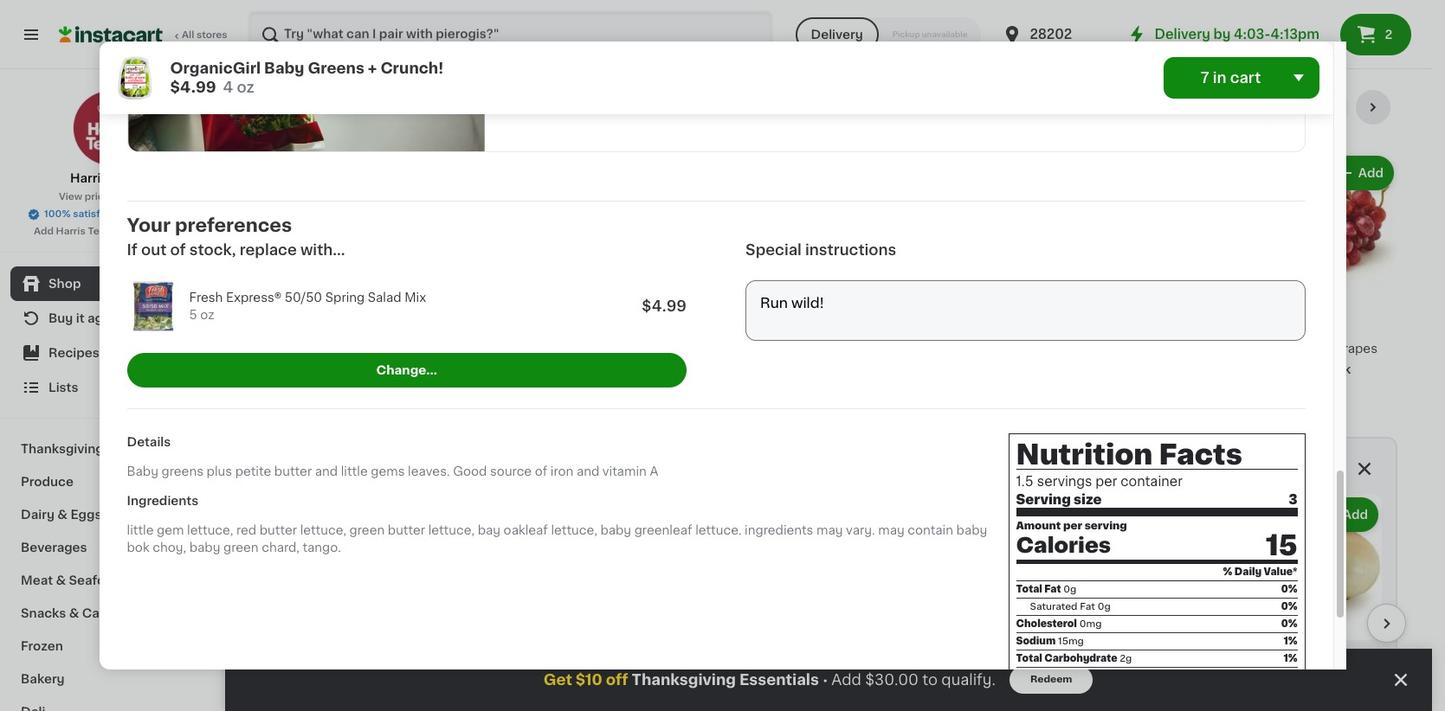 Task type: vqa. For each thing, say whether or not it's contained in the screenshot.
the Wegmans related to Wegmans Milk, Vitamin D, Whole 1 gal
no



Task type: locate. For each thing, give the bounding box(es) containing it.
taylor up caesar on the top
[[1289, 19, 1326, 31]]

per up calories in the right bottom of the page
[[1064, 521, 1083, 532]]

fat up 0mg
[[1080, 603, 1096, 612]]

$ for $ 2 49
[[279, 656, 286, 666]]

1 horizontal spatial and
[[577, 466, 600, 478]]

product group
[[1247, 152, 1398, 382], [275, 495, 422, 712], [436, 495, 582, 712], [596, 495, 742, 712], [756, 495, 902, 712], [916, 495, 1062, 712], [1076, 495, 1222, 712], [1236, 495, 1382, 712]]

$ inside '$ 1 89'
[[1079, 656, 1086, 666]]

4 down stores
[[223, 81, 233, 94]]

dairy & eggs link
[[10, 499, 210, 532]]

3 $ from the left
[[599, 656, 606, 666]]

item carousel region containing 2
[[275, 488, 1407, 712]]

salad down wedge
[[787, 71, 821, 83]]

1 horizontal spatial 0g
[[1098, 603, 1111, 612]]

buy it again
[[49, 313, 122, 325]]

2 and from the left
[[577, 466, 600, 478]]

stock down grapes
[[1317, 364, 1352, 376]]

salad inside taylor farms® steakhouse wedge chopped salad kit bag
[[787, 71, 821, 83]]

2 horizontal spatial kit
[[1326, 54, 1343, 66]]

in right 7
[[1213, 71, 1227, 85]]

salad
[[1289, 54, 1323, 66], [787, 71, 821, 83], [1038, 71, 1072, 83], [368, 292, 402, 304]]

fat up saturated at the bottom right
[[1045, 586, 1062, 595]]

essentials up produce link on the bottom
[[107, 443, 170, 456]]

many in stock down about 0.39 lb each
[[277, 398, 364, 411]]

fresh express® 50/50 spring salad mix image
[[127, 281, 179, 333]]

0 horizontal spatial greens
[[308, 61, 365, 75]]

$ inside $ 0 80
[[439, 656, 446, 666]]

add button for large red beefsteak tomatoes
[[990, 500, 1057, 531]]

lettuce, left bay
[[428, 525, 475, 537]]

large ripe avocado
[[918, 343, 1040, 355]]

$ up $10
[[599, 656, 606, 666]]

1 vertical spatial +
[[803, 698, 811, 710]]

farms® up steakhouse
[[827, 19, 871, 31]]

0 horizontal spatial per
[[1064, 521, 1083, 532]]

1 total from the top
[[1016, 586, 1043, 595]]

4 left •
[[766, 655, 780, 675]]

(est.) for 0
[[1312, 655, 1340, 665]]

instacart logo image
[[59, 24, 163, 45]]

delivery for delivery by 4:03-4:13pm
[[1155, 28, 1211, 41]]

section containing 2
[[260, 437, 1407, 712]]

taylor for taylor to your tastes
[[499, 30, 548, 44]]

each (est.) inside $2.10 each (estimated) element
[[960, 655, 1017, 665]]

1 0% from the top
[[1282, 586, 1298, 595]]

sweet potato
[[596, 681, 677, 693]]

qualify.
[[942, 674, 996, 688]]

0 vertical spatial $4.99
[[170, 81, 216, 94]]

each (est.) for $
[[484, 655, 541, 665]]

& left eggs
[[57, 509, 68, 521]]

$
[[279, 656, 286, 666], [439, 656, 446, 666], [599, 656, 606, 666], [1079, 656, 1086, 666]]

1.5
[[1016, 476, 1034, 489]]

0 horizontal spatial (est.)
[[513, 655, 541, 665]]

lettuce, left red
[[187, 525, 233, 537]]

1 vertical spatial view
[[59, 192, 82, 202]]

0 vertical spatial thanksgiving
[[21, 443, 104, 456]]

may right "vary."
[[878, 525, 905, 537]]

1 horizontal spatial of
[[535, 466, 548, 478]]

0 vertical spatial essentials
[[107, 443, 170, 456]]

7
[[1201, 71, 1210, 85]]

3 lettuce, from the left
[[428, 525, 475, 537]]

view
[[1198, 101, 1228, 113], [59, 192, 82, 202]]

1 horizontal spatial banana
[[1171, 343, 1216, 355]]

view left all
[[1198, 101, 1228, 113]]

1 horizontal spatial may
[[878, 525, 905, 537]]

essentials
[[107, 443, 170, 456], [740, 674, 819, 688]]

1 (est.) from the left
[[513, 655, 541, 665]]

3 0 from the left
[[1246, 655, 1261, 675]]

1 horizontal spatial view
[[1198, 101, 1228, 113]]

snacks
[[21, 608, 66, 620]]

harris teeter link
[[70, 90, 151, 187]]

fat for saturated
[[1080, 603, 1096, 612]]

fresh inside fresh express® 50/50 spring salad mix 5 oz
[[189, 292, 223, 304]]

plus
[[207, 466, 232, 478]]

0 horizontal spatial banana
[[297, 343, 342, 355]]

fresh for fresh fruit
[[260, 98, 314, 116]]

4 organicgirl baby greens + crunch!
[[756, 655, 862, 710]]

- inside the organic fresh banana - each
[[1220, 343, 1225, 355]]

0 horizontal spatial +
[[368, 61, 377, 75]]

salad down crunch
[[1038, 71, 1072, 83]]

(est.) inside $2.10 each (estimated) element
[[989, 655, 1017, 665]]

your preferences
[[127, 216, 292, 235]]

section
[[260, 437, 1407, 712]]

each (est.) for 2
[[960, 655, 1017, 665]]

salad inside taylor farms® caesar chopped salad kit bag 11.15 oz
[[1289, 54, 1323, 66]]

avocado
[[986, 343, 1040, 355]]

1 vertical spatial little
[[127, 525, 154, 537]]

view all (40+)
[[1198, 101, 1282, 113]]

bag inside taylor farms® caesar chopped salad kit bag 11.15 oz
[[1346, 54, 1370, 66]]

harris up pricing at the top
[[70, 172, 108, 184]]

2 vertical spatial &
[[69, 608, 79, 620]]

- left seedless
[[1220, 343, 1225, 355]]

2 vertical spatial baby
[[828, 681, 860, 693]]

0 vertical spatial organicgirl
[[170, 61, 261, 75]]

0 horizontal spatial crunch!
[[381, 61, 444, 75]]

many in stock down container
[[442, 381, 529, 393]]

many down about
[[277, 398, 312, 411]]

3 (est.) from the left
[[1312, 655, 1340, 665]]

each
[[345, 378, 375, 390], [484, 655, 510, 665], [960, 655, 986, 665], [1283, 655, 1309, 665]]

thanksgiving down 94
[[632, 674, 736, 688]]

28202
[[1030, 28, 1073, 41]]

2 0 from the left
[[606, 655, 621, 675]]

2 $ from the left
[[439, 656, 446, 666]]

and left gems
[[315, 466, 338, 478]]

2 button
[[1341, 14, 1412, 55]]

kit inside taylor farms® mediterranean crunch chopped salad kit
[[1075, 71, 1091, 83]]

15
[[1267, 533, 1298, 561]]

baby down 'details'
[[127, 466, 158, 478]]

0 horizontal spatial farms®
[[827, 19, 871, 31]]

1 vertical spatial to
[[141, 227, 152, 236]]

sodium
[[1016, 638, 1056, 647]]

(est.) inside $0.80 each (estimated) element
[[513, 655, 541, 665]]

chopped down delivery 'button'
[[833, 54, 890, 66]]

total up saturated at the bottom right
[[1016, 586, 1043, 595]]

each (est.) inside $0.73 each (estimated) element
[[1283, 655, 1340, 665]]

0 vertical spatial many in stock
[[442, 381, 529, 393]]

1 vertical spatial red
[[953, 681, 978, 693]]

total down sodium
[[1016, 655, 1043, 664]]

(est.) for 2
[[989, 655, 1017, 665]]

harris inside add harris teeter vic to save link
[[56, 227, 86, 236]]

view up 100%
[[59, 192, 82, 202]]

butter for red
[[260, 525, 297, 537]]

each (est.) inside $0.80 each (estimated) element
[[484, 655, 541, 665]]

chopped for taylor farms® steakhouse wedge chopped salad kit bag
[[833, 54, 890, 66]]

$0.55 element
[[589, 310, 740, 340]]

0 vertical spatial large
[[918, 343, 953, 355]]

0 horizontal spatial bag
[[843, 71, 867, 83]]

thanksgiving up the produce
[[21, 443, 104, 456]]

each up change...
[[354, 343, 384, 355]]

0 vertical spatial item carousel region
[[260, 90, 1398, 424]]

1 horizontal spatial crunch!
[[814, 698, 862, 710]]

taylor farms® steakhouse wedge chopped salad kit bag
[[787, 19, 890, 83]]

policy
[[121, 192, 152, 202]]

1 horizontal spatial delivery
[[1155, 28, 1211, 41]]

baby up fresh fruit
[[264, 61, 304, 75]]

each inside the organic fresh banana - each
[[1083, 360, 1113, 372]]

many down 'small'
[[606, 364, 641, 376]]

lists
[[49, 382, 78, 394]]

& left the candy
[[69, 608, 79, 620]]

oz inside taylor farms® caesar chopped salad kit bag 11.15 oz
[[1319, 71, 1333, 83]]

0 vertical spatial 4
[[223, 81, 233, 94]]

large ripe avocado button
[[918, 152, 1069, 382]]

redeem
[[1031, 676, 1073, 685]]

fresh up about
[[260, 343, 294, 355]]

butter right petite
[[274, 466, 312, 478]]

2 - from the left
[[1220, 343, 1225, 355]]

lemon
[[625, 343, 667, 355]]

0 vertical spatial fat
[[1045, 586, 1062, 595]]

chopped inside taylor farms® mediterranean crunch chopped salad kit
[[1086, 54, 1143, 66]]

organic fresh banana - each button
[[1083, 152, 1233, 410]]

2 0% from the top
[[1282, 603, 1298, 612]]

red left seedless
[[1247, 343, 1272, 355]]

dairy & eggs
[[21, 509, 102, 521]]

taylor up the tastes
[[499, 30, 548, 44]]

taylor inside taylor farms® steakhouse wedge chopped salad kit bag
[[787, 19, 824, 31]]

green down gems
[[350, 525, 385, 537]]

lettuce, up 'tango.'
[[300, 525, 347, 537]]

beverages link
[[10, 532, 210, 565]]

1 horizontal spatial chopped
[[1086, 54, 1143, 66]]

large left ripe
[[918, 343, 953, 355]]

1 1% from the top
[[1284, 638, 1298, 647]]

2 right caesar on the top
[[1385, 29, 1393, 41]]

taylor inside taylor to your tastes
[[499, 30, 548, 44]]

1 vertical spatial 4
[[766, 655, 780, 675]]

baby right choy,
[[189, 542, 220, 554]]

bakery link
[[10, 663, 210, 696]]

stock down container
[[494, 381, 529, 393]]

1 vertical spatial harris
[[56, 227, 86, 236]]

fresh inside fresh strawberries 16 oz container
[[424, 343, 458, 355]]

0 vertical spatial your
[[571, 30, 606, 44]]

0 vertical spatial baby
[[264, 61, 304, 75]]

details
[[127, 437, 171, 449]]

little
[[341, 466, 368, 478], [127, 525, 154, 537]]

0 vertical spatial 0g
[[1064, 586, 1077, 595]]

main content
[[225, 69, 1433, 712]]

shop
[[49, 278, 81, 290]]

$ left 89 at the bottom right of page
[[1079, 656, 1086, 666]]

lettuce.
[[696, 525, 742, 537]]

0 horizontal spatial view
[[59, 192, 82, 202]]

1 vertical spatial 1%
[[1284, 655, 1298, 664]]

butter up chard,
[[260, 525, 297, 537]]

your inside taylor to your tastes
[[571, 30, 606, 44]]

chopped for taylor farms® mediterranean crunch chopped salad kit
[[1086, 54, 1143, 66]]

4 inside organicgirl baby greens + crunch! $4.99 4 oz
[[223, 81, 233, 94]]

get
[[544, 674, 572, 688]]

2 horizontal spatial farms®
[[1329, 19, 1374, 31]]

chopped right caesar on the top
[[1335, 36, 1392, 48]]

frequently
[[275, 463, 360, 477]]

item carousel region inside section
[[275, 488, 1407, 712]]

little left gems
[[341, 466, 368, 478]]

of down save on the top left of page
[[170, 243, 186, 257]]

taylor up steakhouse
[[787, 19, 824, 31]]

2 (est.) from the left
[[989, 655, 1017, 665]]

fresh for fresh banana - each
[[260, 343, 294, 355]]

& for dairy
[[57, 509, 68, 521]]

1 vertical spatial thanksgiving
[[632, 674, 736, 688]]

gems
[[371, 466, 405, 478]]

delivery for delivery
[[811, 29, 863, 41]]

total
[[1016, 586, 1043, 595], [1016, 655, 1043, 664]]

cholesterol 0mg
[[1016, 620, 1102, 630]]

calories
[[1016, 536, 1111, 556]]

2 vertical spatial to
[[923, 674, 938, 688]]

1 horizontal spatial baby
[[264, 61, 304, 75]]

raspberries button
[[754, 152, 904, 375]]

0 for $ 0 94
[[606, 655, 621, 675]]

1 0 from the left
[[446, 655, 461, 675]]

baby right •
[[828, 681, 860, 693]]

eggs
[[70, 509, 102, 521]]

0 inside '$0.94 each (estimated)' element
[[606, 655, 621, 675]]

0 horizontal spatial thanksgiving
[[21, 443, 104, 456]]

0 horizontal spatial each
[[354, 343, 384, 355]]

large up tomatoes
[[916, 681, 950, 693]]

2 horizontal spatial (est.)
[[1312, 655, 1340, 665]]

2 horizontal spatial each (est.)
[[1283, 655, 1340, 665]]

0 vertical spatial greens
[[308, 61, 365, 75]]

baby right contain
[[957, 525, 988, 537]]

0g up 0mg
[[1098, 603, 1111, 612]]

delivery left by
[[1155, 28, 1211, 41]]

greens up the fruit
[[308, 61, 365, 75]]

1 horizontal spatial organicgirl
[[756, 681, 825, 693]]

size
[[1074, 493, 1102, 506]]

red seedless grapes many in stock
[[1247, 343, 1378, 376]]

1 horizontal spatial 0
[[606, 655, 621, 675]]

1 vertical spatial each
[[1083, 360, 1113, 372]]

1 horizontal spatial each (est.)
[[960, 655, 1017, 665]]

lettuce, right oakleaf
[[551, 525, 598, 537]]

$ for $ 1 89
[[1079, 656, 1086, 666]]

wedge
[[787, 54, 830, 66]]

delivery by 4:03-4:13pm link
[[1127, 24, 1320, 45]]

+
[[368, 61, 377, 75], [803, 698, 811, 710]]

butter down baby greens plus petite butter and little gems leaves.  good source of iron and vitamin a
[[388, 525, 425, 537]]

taylor
[[787, 19, 824, 31], [1038, 19, 1075, 31], [1289, 19, 1326, 31], [499, 30, 548, 44]]

0 vertical spatial +
[[368, 61, 377, 75]]

2 farms® from the left
[[1078, 19, 1122, 31]]

vic
[[122, 227, 139, 236]]

3 farms® from the left
[[1329, 19, 1374, 31]]

0 vertical spatial little
[[341, 466, 368, 478]]

many inside small lemon many in stock
[[606, 364, 641, 376]]

farms® inside taylor farms® steakhouse wedge chopped salad kit bag
[[827, 19, 871, 31]]

fresh up 5
[[189, 292, 223, 304]]

organicgirl inside 4 organicgirl baby greens + crunch!
[[756, 681, 825, 693]]

$0.73 each (estimated) element
[[1236, 648, 1382, 678]]

0 vertical spatial total
[[1016, 586, 1043, 595]]

change...
[[376, 365, 437, 377]]

0 horizontal spatial green
[[223, 542, 259, 554]]

farms® inside taylor farms® mediterranean crunch chopped salad kit
[[1078, 19, 1122, 31]]

1 vertical spatial bag
[[843, 71, 867, 83]]

1% for sodium 15mg
[[1284, 638, 1298, 647]]

1 horizontal spatial $4.99
[[642, 300, 687, 314]]

- up about 0.39 lb each
[[345, 343, 351, 355]]

3 0% from the top
[[1282, 620, 1298, 630]]

0 horizontal spatial $4.99
[[170, 81, 216, 94]]

4 inside 4 organicgirl baby greens + crunch!
[[766, 655, 780, 675]]

0 horizontal spatial to
[[141, 227, 152, 236]]

2 1% from the top
[[1284, 655, 1298, 664]]

0 horizontal spatial organicgirl
[[170, 61, 261, 75]]

/lb
[[1295, 317, 1309, 327]]

$4.99 down all
[[170, 81, 216, 94]]

and right 'iron'
[[577, 466, 600, 478]]

nutrition facts
[[1016, 442, 1243, 470]]

$ inside $ 2 49
[[279, 656, 286, 666]]

greens down get $10 off thanksgiving essentials • add $30.00 to qualify.
[[756, 698, 800, 710]]

to inside add harris teeter vic to save link
[[141, 227, 152, 236]]

$0.94 each (estimated) element
[[596, 648, 742, 678]]

1 horizontal spatial baby
[[601, 525, 632, 537]]

meat & seafood link
[[10, 565, 210, 598]]

1 vertical spatial &
[[56, 575, 66, 587]]

teeter down "satisfaction"
[[88, 227, 119, 236]]

kit down wedge
[[824, 71, 840, 83]]

frozen link
[[10, 631, 210, 663]]

thanksgiving essentials
[[21, 443, 170, 456]]

item carousel region
[[260, 90, 1398, 424], [275, 488, 1407, 712]]

0g up 'saturated fat 0g'
[[1064, 586, 1077, 595]]

may left "vary."
[[817, 525, 843, 537]]

1 horizontal spatial many in stock
[[442, 381, 529, 393]]

1 vertical spatial large
[[916, 681, 950, 693]]

salad up 11.15
[[1289, 54, 1323, 66]]

kit down crunch
[[1075, 71, 1091, 83]]

0 horizontal spatial 4
[[223, 81, 233, 94]]

0 horizontal spatial essentials
[[107, 443, 170, 456]]

to inside taylor to your tastes
[[551, 30, 567, 44]]

1 horizontal spatial your
[[571, 30, 606, 44]]

1 vertical spatial 0g
[[1098, 603, 1111, 612]]

per for serving
[[1064, 521, 1083, 532]]

0 vertical spatial harris
[[70, 172, 108, 184]]

chopped down mediterranean on the top right of the page
[[1086, 54, 1143, 66]]

taylor for taylor farms® steakhouse wedge chopped salad kit bag
[[787, 19, 824, 31]]

taylor inside taylor farms® mediterranean crunch chopped salad kit
[[1038, 19, 1075, 31]]

(est.) for $
[[513, 655, 541, 665]]

large inside large red beefsteak tomatoes
[[916, 681, 950, 693]]

0mg
[[1080, 620, 1102, 630]]

redeem button
[[1010, 667, 1093, 695]]

chopped
[[1335, 36, 1392, 48], [833, 54, 890, 66], [1086, 54, 1143, 66]]

0 vertical spatial of
[[170, 243, 186, 257]]

0 horizontal spatial many in stock
[[277, 398, 364, 411]]

2 total from the top
[[1016, 655, 1043, 664]]

1 vertical spatial total
[[1016, 655, 1043, 664]]

salad left mix
[[368, 292, 402, 304]]

& right the meat
[[56, 575, 66, 587]]

crunch!
[[381, 61, 444, 75], [814, 698, 862, 710]]

0 horizontal spatial may
[[817, 525, 843, 537]]

1% for total carbohydrate 2g
[[1284, 655, 1298, 664]]

0 vertical spatial teeter
[[111, 172, 151, 184]]

delivery inside 'button'
[[811, 29, 863, 41]]

baby left greenleaf
[[601, 525, 632, 537]]

serving size
[[1016, 493, 1102, 506]]

view all (40+) button
[[1191, 90, 1301, 125]]

2 horizontal spatial 2
[[1385, 29, 1393, 41]]

with...
[[300, 243, 345, 257]]

chopped inside taylor farms® steakhouse wedge chopped salad kit bag
[[833, 54, 890, 66]]

many down seedless
[[1265, 364, 1300, 376]]

2 left qualify.
[[926, 655, 939, 675]]

may
[[817, 525, 843, 537], [878, 525, 905, 537]]

treatment tracker modal dialog
[[225, 650, 1433, 712]]

farms® inside taylor farms® caesar chopped salad kit bag 11.15 oz
[[1329, 19, 1374, 31]]

source
[[490, 466, 532, 478]]

$ left '80'
[[439, 656, 446, 666]]

2 vertical spatial 0%
[[1282, 620, 1298, 630]]

large inside button
[[918, 343, 953, 355]]

green down red
[[223, 542, 259, 554]]

fresh right organic
[[1134, 343, 1168, 355]]

0 horizontal spatial fat
[[1045, 586, 1062, 595]]

essentials left •
[[740, 674, 819, 688]]

0 horizontal spatial 2
[[286, 655, 299, 675]]

None search field
[[248, 10, 773, 59]]

1 horizontal spatial green
[[350, 525, 385, 537]]

add inside get $10 off thanksgiving essentials • add $30.00 to qualify.
[[832, 674, 862, 688]]

taylor for taylor farms® mediterranean crunch chopped salad kit
[[1038, 19, 1075, 31]]

$4.99 per pound element
[[1247, 310, 1398, 340]]

each down organic
[[1083, 360, 1113, 372]]

0 vertical spatial to
[[551, 30, 567, 44]]

1 $ from the left
[[279, 656, 286, 666]]

$4.99 up lemon
[[642, 300, 687, 314]]

in down seedless
[[1302, 364, 1314, 376]]

&
[[57, 509, 68, 521], [56, 575, 66, 587], [69, 608, 79, 620]]

0 horizontal spatial each (est.)
[[484, 655, 541, 665]]

0 inside $0.73 each (estimated) element
[[1246, 655, 1261, 675]]

1 vertical spatial fat
[[1080, 603, 1096, 612]]

main content containing 2
[[225, 69, 1433, 712]]

2 may from the left
[[878, 525, 905, 537]]

kit inside taylor farms® steakhouse wedge chopped salad kit bag
[[824, 71, 840, 83]]

view inside 'popup button'
[[1198, 101, 1228, 113]]

(est.) inside $0.73 each (estimated) element
[[1312, 655, 1340, 665]]

farms® up mediterranean on the top right of the page
[[1078, 19, 1122, 31]]

0 vertical spatial &
[[57, 509, 68, 521]]

thanksgiving inside get $10 off thanksgiving essentials • add $30.00 to qualify.
[[632, 674, 736, 688]]

0 horizontal spatial 0g
[[1064, 586, 1077, 595]]

0 horizontal spatial kit
[[824, 71, 840, 83]]

fresh express® 50/50 spring salad mix 5 oz
[[189, 292, 426, 322]]

baby greens plus petite butter and little gems leaves.  good source of iron and vitamin a
[[127, 466, 659, 478]]

taylor inside taylor farms® caesar chopped salad kit bag 11.15 oz
[[1289, 19, 1326, 31]]

2 horizontal spatial to
[[923, 674, 938, 688]]

4 $ from the left
[[1079, 656, 1086, 666]]

taylor up mediterranean on the top right of the page
[[1038, 19, 1075, 31]]

many down container
[[442, 381, 477, 393]]

harris
[[70, 172, 108, 184], [56, 227, 86, 236]]

4:13pm
[[1271, 28, 1320, 41]]

large for large red beefsteak tomatoes
[[916, 681, 950, 693]]

1 horizontal spatial to
[[551, 30, 567, 44]]

salad inside taylor farms® mediterranean crunch chopped salad kit
[[1038, 71, 1072, 83]]

teeter up "policy"
[[111, 172, 151, 184]]

in down lemon
[[644, 364, 655, 376]]

3
[[1289, 493, 1298, 506]]

kit for taylor farms® steakhouse wedge chopped salad kit bag
[[824, 71, 840, 83]]

in down container
[[480, 381, 491, 393]]

per for container
[[1096, 476, 1118, 489]]

oz inside organicgirl baby greens + crunch! $4.99 4 oz
[[237, 81, 254, 94]]

1 each (est.) from the left
[[484, 655, 541, 665]]

sodium 15mg
[[1016, 638, 1084, 647]]

bag inside taylor farms® steakhouse wedge chopped salad kit bag
[[843, 71, 867, 83]]

2 left 49 in the bottom left of the page
[[286, 655, 299, 675]]

3 each (est.) from the left
[[1283, 655, 1340, 665]]

0 inside $0.80 each (estimated) element
[[446, 655, 461, 675]]

essentials inside get $10 off thanksgiving essentials • add $30.00 to qualify.
[[740, 674, 819, 688]]

1 vertical spatial crunch!
[[814, 698, 862, 710]]

2 banana from the left
[[1171, 343, 1216, 355]]

kit down caesar on the top
[[1326, 54, 1343, 66]]

total for total carbohydrate 2g
[[1016, 655, 1043, 664]]

harris down 100%
[[56, 227, 86, 236]]

steakhouse
[[787, 36, 859, 48]]

organicgirl
[[170, 61, 261, 75], [756, 681, 825, 693]]

$ 1 89
[[1079, 655, 1111, 675]]

each
[[354, 343, 384, 355], [1083, 360, 1113, 372]]

1 farms® from the left
[[827, 19, 871, 31]]

0 horizontal spatial chopped
[[833, 54, 890, 66]]

7 in cart
[[1201, 71, 1261, 85]]

0 vertical spatial view
[[1198, 101, 1228, 113]]

save
[[154, 227, 177, 236]]

$ inside $ 0 94
[[599, 656, 606, 666]]

dairy
[[21, 509, 54, 521]]

small lemon many in stock
[[589, 343, 693, 376]]

buy
[[49, 313, 73, 325]]

organicgirl inside organicgirl baby greens + crunch! $4.99 4 oz
[[170, 61, 261, 75]]

0 horizontal spatial and
[[315, 466, 338, 478]]

taylor farms® mediterranean crunch chopped salad kit
[[1038, 19, 1143, 83]]

taylor farms® caesar chopped salad kit bag 11.15 oz
[[1289, 19, 1392, 83]]

$ left 49 in the bottom left of the page
[[279, 656, 286, 666]]

fresh for fresh express® 50/50 spring salad mix 5 oz
[[189, 292, 223, 304]]

per up size
[[1096, 476, 1118, 489]]

2 each (est.) from the left
[[960, 655, 1017, 665]]

of left 'iron'
[[535, 466, 548, 478]]

red up tomatoes
[[953, 681, 978, 693]]

little up bok
[[127, 525, 154, 537]]

view pricing policy
[[59, 192, 152, 202]]

farms® up caesar on the top
[[1329, 19, 1374, 31]]



Task type: describe. For each thing, give the bounding box(es) containing it.
tango.
[[303, 542, 341, 554]]

1 vertical spatial green
[[223, 542, 259, 554]]

1 horizontal spatial little
[[341, 466, 368, 478]]

0g for saturated fat 0g
[[1098, 603, 1111, 612]]

bok
[[127, 542, 150, 554]]

1 lettuce, from the left
[[187, 525, 233, 537]]

it
[[76, 313, 85, 325]]

iceberg
[[1076, 681, 1123, 693]]

4 lettuce, from the left
[[551, 525, 598, 537]]

organicgirl baby greens + crunch! $4.99 4 oz
[[170, 61, 444, 94]]

stock inside red seedless grapes many in stock
[[1317, 364, 1352, 376]]

facts
[[1159, 442, 1243, 470]]

product group containing add
[[1247, 152, 1398, 382]]

0 vertical spatial each
[[354, 343, 384, 355]]

fresh inside the organic fresh banana - each
[[1134, 343, 1168, 355]]

in inside field
[[1213, 71, 1227, 85]]

if
[[127, 243, 138, 257]]

1 vertical spatial many in stock
[[277, 398, 364, 411]]

section inside main content
[[260, 437, 1407, 712]]

kit inside taylor farms® caesar chopped salad kit bag 11.15 oz
[[1326, 54, 1343, 66]]

in inside small lemon many in stock
[[644, 364, 655, 376]]

oz inside fresh strawberries 16 oz container
[[441, 360, 455, 372]]

strawberries
[[461, 343, 538, 355]]

petite
[[235, 466, 271, 478]]

banana inside the organic fresh banana - each
[[1171, 343, 1216, 355]]

stock inside small lemon many in stock
[[658, 364, 693, 376]]

together
[[424, 463, 492, 477]]

again
[[88, 313, 122, 325]]

2 horizontal spatial baby
[[957, 525, 988, 537]]

100% satisfaction guarantee
[[44, 210, 184, 219]]

organic
[[1083, 343, 1131, 355]]

0% for total fat
[[1282, 586, 1298, 595]]

red inside red seedless grapes many in stock
[[1247, 343, 1272, 355]]

add harris teeter vic to save link
[[34, 225, 187, 239]]

farms® for steakhouse
[[827, 19, 871, 31]]

recipes link
[[10, 336, 210, 371]]

many inside red seedless grapes many in stock
[[1265, 364, 1300, 376]]

& for snacks
[[69, 608, 79, 620]]

potato
[[637, 681, 677, 693]]

to inside get $10 off thanksgiving essentials • add $30.00 to qualify.
[[923, 674, 938, 688]]

recipes
[[49, 347, 99, 359]]

each for $
[[484, 655, 510, 665]]

seafood
[[69, 575, 121, 587]]

fruit
[[318, 98, 363, 116]]

in inside red seedless grapes many in stock
[[1302, 364, 1314, 376]]

a
[[650, 466, 659, 478]]

harris inside harris teeter link
[[70, 172, 108, 184]]

buy it again link
[[10, 301, 210, 336]]

little inside little gem lettuce, red butter lettuce, green butter lettuce, bay oakleaf lettuce, baby greenleaf lettuce. ingredients may vary. may contain baby bok choy, baby green chard, tango.
[[127, 525, 154, 537]]

all
[[182, 30, 194, 40]]

oz inside fresh express® 50/50 spring salad mix 5 oz
[[200, 310, 214, 322]]

salad inside fresh express® 50/50 spring salad mix 5 oz
[[368, 292, 402, 304]]

0 horizontal spatial of
[[170, 243, 186, 257]]

container
[[458, 360, 520, 372]]

1 vertical spatial baby
[[127, 466, 158, 478]]

value*
[[1264, 568, 1298, 578]]

4:03-
[[1234, 28, 1271, 41]]

$2.10 each (estimated) element
[[916, 648, 1062, 678]]

$0.80 each (estimated) element
[[436, 648, 582, 678]]

cart
[[1231, 71, 1261, 85]]

harris teeter logo image
[[72, 90, 149, 166]]

add button for iceberg lettuce
[[1150, 500, 1217, 531]]

total for total fat 0g
[[1016, 586, 1043, 595]]

baby inside organicgirl baby greens + crunch! $4.99 4 oz
[[264, 61, 304, 75]]

taylor farms® mediterranean crunch chopped salad kit link
[[910, 0, 1154, 107]]

large red beefsteak tomatoes
[[916, 681, 1043, 710]]

$ for $ 0 94
[[599, 656, 606, 666]]

iron
[[551, 466, 574, 478]]

farms® for caesar
[[1329, 19, 1374, 31]]

each for 0
[[1283, 655, 1309, 665]]

beefsteak
[[981, 681, 1043, 693]]

crunch! inside organicgirl baby greens + crunch! $4.99 4 oz
[[381, 61, 444, 75]]

$4.99 inside organicgirl baby greens + crunch! $4.99 4 oz
[[170, 81, 216, 94]]

each for 2
[[960, 655, 986, 665]]

product group containing 1
[[1076, 495, 1222, 712]]

bought
[[364, 463, 420, 477]]

1 - from the left
[[345, 343, 351, 355]]

service type group
[[796, 17, 982, 52]]

49
[[301, 656, 315, 666]]

taylor farms. taylor to you tastes. image
[[128, 0, 485, 151]]

beverages
[[21, 542, 87, 554]]

100% satisfaction guarantee button
[[27, 204, 194, 222]]

express®
[[226, 292, 282, 304]]

ripe
[[956, 343, 983, 355]]

get $10 off thanksgiving essentials • add $30.00 to qualify.
[[544, 674, 996, 688]]

red inside large red beefsteak tomatoes
[[953, 681, 978, 693]]

1 may from the left
[[817, 525, 843, 537]]

stock,
[[189, 243, 236, 257]]

ingredients
[[745, 525, 814, 537]]

by
[[1214, 28, 1231, 41]]

1 banana from the left
[[297, 343, 342, 355]]

organic fresh banana - each
[[1083, 343, 1225, 372]]

view for view pricing policy
[[59, 192, 82, 202]]

baby inside 4 organicgirl baby greens + crunch!
[[828, 681, 860, 693]]

candy
[[82, 608, 123, 620]]

total carbohydrate 2g
[[1016, 655, 1132, 664]]

7 in cart field
[[1164, 57, 1320, 99]]

view pricing policy link
[[59, 191, 162, 204]]

carbohydrate
[[1045, 655, 1118, 664]]

pricing
[[85, 192, 119, 202]]

$ for $ 0 80
[[439, 656, 446, 666]]

2 inside button
[[1385, 29, 1393, 41]]

product group containing 4
[[756, 495, 902, 712]]

fresh for fresh strawberries 16 oz container
[[424, 343, 458, 355]]

1 and from the left
[[315, 466, 338, 478]]

cholesterol
[[1016, 620, 1077, 630]]

chard,
[[262, 542, 300, 554]]

fat for total
[[1045, 586, 1062, 595]]

+ inside organicgirl baby greens + crunch! $4.99 4 oz
[[368, 61, 377, 75]]

butter for petite
[[274, 466, 312, 478]]

crunch! inside 4 organicgirl baby greens + crunch!
[[814, 698, 862, 710]]

vary.
[[846, 525, 875, 537]]

view for view all (40+)
[[1198, 101, 1228, 113]]

taylor for taylor farms® caesar chopped salad kit bag 11.15 oz
[[1289, 19, 1326, 31]]

gem
[[157, 525, 184, 537]]

frequently bought together
[[275, 463, 492, 477]]

1 horizontal spatial 2
[[926, 655, 939, 675]]

5
[[189, 310, 197, 322]]

harris teeter
[[70, 172, 151, 184]]

spring
[[325, 292, 365, 304]]

tastes
[[499, 49, 550, 63]]

item carousel region containing fresh fruit
[[260, 90, 1398, 424]]

94
[[622, 656, 637, 666]]

89
[[1097, 656, 1111, 666]]

kit for taylor farms® mediterranean crunch chopped salad kit
[[1075, 71, 1091, 83]]

& for meat
[[56, 575, 66, 587]]

greens inside 4 organicgirl baby greens + crunch!
[[756, 698, 800, 710]]

ingredients
[[127, 495, 199, 508]]

contain
[[908, 525, 954, 537]]

large for large ripe avocado
[[918, 343, 953, 355]]

+ inside 4 organicgirl baby greens + crunch!
[[803, 698, 811, 710]]

serving
[[1085, 521, 1128, 532]]

in down about 0.39 lb each
[[315, 398, 326, 411]]

stock down lb
[[329, 398, 364, 411]]

servings
[[1038, 476, 1093, 489]]

mix
[[405, 292, 426, 304]]

2g
[[1120, 655, 1132, 664]]

snacks & candy link
[[10, 598, 210, 631]]

0g for total fat 0g
[[1064, 586, 1077, 595]]

1
[[1086, 655, 1095, 675]]

decrement quantity of organicgirl baby greens + crunch! image
[[772, 505, 793, 526]]

2 lettuce, from the left
[[300, 525, 347, 537]]

0 horizontal spatial your
[[127, 216, 171, 235]]

delivery button
[[796, 17, 879, 52]]

add button for red seedless grapes
[[1326, 158, 1393, 189]]

0% for cholesterol
[[1282, 620, 1298, 630]]

greens inside organicgirl baby greens + crunch! $4.99 4 oz
[[308, 61, 365, 75]]

0 vertical spatial green
[[350, 525, 385, 537]]

lists link
[[10, 371, 210, 405]]

1 vertical spatial $4.99
[[642, 300, 687, 314]]

15mg
[[1058, 638, 1084, 647]]

small
[[589, 343, 622, 355]]

off
[[606, 674, 629, 688]]

0 horizontal spatial baby
[[189, 542, 220, 554]]

frozen
[[21, 641, 63, 653]]

farms® for mediterranean
[[1078, 19, 1122, 31]]

nutrition
[[1016, 442, 1153, 470]]

chopped inside taylor farms® caesar chopped salad kit bag 11.15 oz
[[1335, 36, 1392, 48]]

0 for $ 0 80
[[446, 655, 461, 675]]

saturated
[[1030, 603, 1078, 612]]

add button for 2
[[350, 500, 416, 531]]

oakleaf
[[504, 525, 548, 537]]

each (est.) for 0
[[1283, 655, 1340, 665]]

I would like my shopper to... text field
[[746, 281, 1306, 342]]

lb
[[331, 378, 342, 390]]

add button for sweet potato
[[670, 500, 737, 531]]

taylor to your tastes
[[499, 30, 606, 63]]

1 vertical spatial teeter
[[88, 227, 119, 236]]

fresh strawberries 16 oz container
[[424, 343, 538, 372]]



